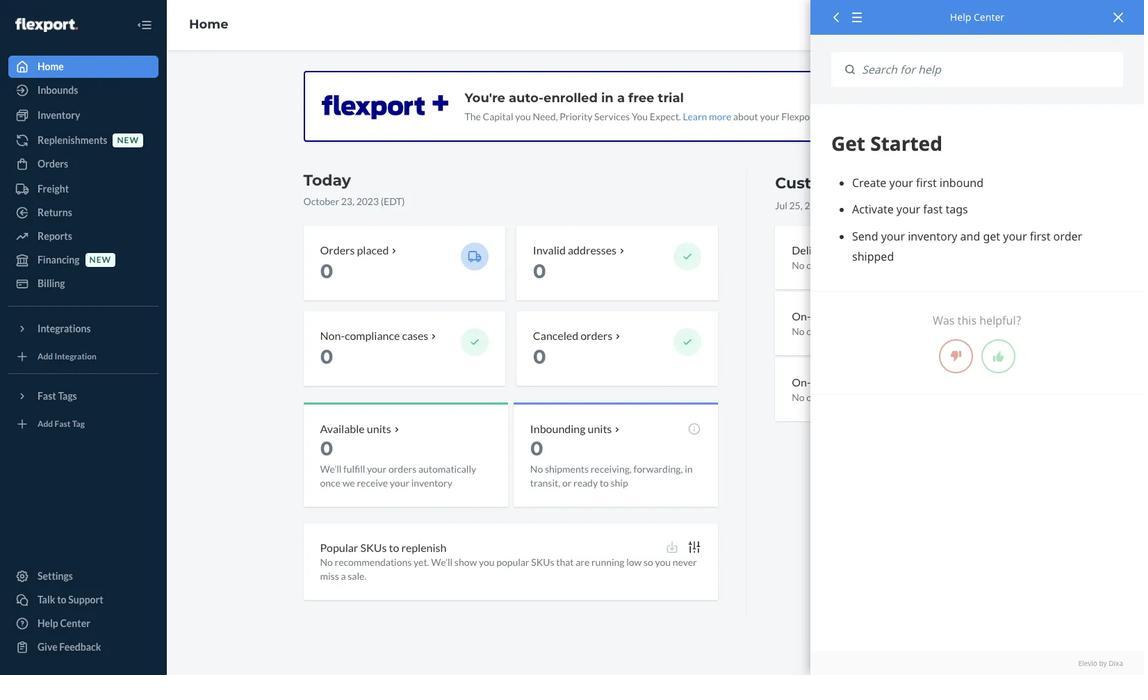Task type: vqa. For each thing, say whether or not it's contained in the screenshot.
the bottommost Logistics
no



Task type: describe. For each thing, give the bounding box(es) containing it.
need,
[[533, 111, 558, 122]]

elevio
[[1079, 658, 1098, 668]]

units for available units
[[367, 422, 391, 435]]

0 horizontal spatial home
[[38, 60, 64, 72]]

1 horizontal spatial (
[[892, 200, 895, 211]]

settings link
[[8, 565, 159, 588]]

talk to support
[[38, 594, 103, 606]]

-
[[829, 200, 833, 211]]

Search search field
[[855, 52, 1124, 87]]

learn
[[683, 111, 707, 122]]

new for replenishments
[[117, 135, 139, 146]]

was this helpful?
[[933, 313, 1022, 328]]

in inside you're auto-enrolled in a free trial the capital you need, priority services you expect. learn more about your flexport+ benefits.
[[601, 90, 614, 106]]

custom
[[775, 174, 838, 193]]

0 no shipments receiving, forwarding, in transit, or ready to ship
[[530, 436, 693, 489]]

center inside help center link
[[60, 617, 90, 629]]

orders inside the 0 we'll fulfill your orders automatically once we receive your inventory
[[389, 463, 417, 475]]

selection inside delivered orders no orders available for this selection
[[908, 259, 947, 271]]

was
[[933, 313, 955, 328]]

or
[[562, 477, 572, 489]]

popular skus to replenish
[[320, 541, 447, 554]]

1 vertical spatial fast
[[55, 419, 71, 429]]

fast tags button
[[8, 385, 159, 407]]

add fast tag
[[38, 419, 85, 429]]

placed
[[357, 243, 389, 257]]

no for on-time shipping
[[792, 325, 805, 337]]

this inside delivered orders no orders available for this selection
[[891, 259, 907, 271]]

freight
[[38, 183, 69, 195]]

integrations button
[[8, 318, 159, 340]]

show
[[455, 557, 477, 568]]

orders for orders
[[38, 158, 68, 170]]

you
[[632, 111, 648, 122]]

0 we'll fulfill your orders automatically once we receive your inventory
[[320, 436, 476, 489]]

low
[[627, 557, 642, 568]]

add integration link
[[8, 346, 159, 368]]

to inside button
[[57, 594, 66, 606]]

1 horizontal spatial 23,
[[852, 200, 866, 211]]

ship
[[611, 477, 628, 489]]

non-
[[320, 329, 345, 342]]

receive
[[357, 477, 388, 489]]

1 horizontal spatial 2023
[[805, 200, 827, 211]]

skus inside no recommendations yet. we'll show you popular skus that are running low so you never miss a sale.
[[531, 557, 555, 568]]

1 horizontal spatial )
[[913, 200, 916, 211]]

trial
[[658, 90, 684, 106]]

billing link
[[8, 273, 159, 295]]

no inside delivered orders no orders available for this selection
[[792, 259, 805, 271]]

tag
[[72, 419, 85, 429]]

shipping
[[835, 309, 876, 323]]

you're
[[465, 90, 505, 106]]

add fast tag link
[[8, 413, 159, 435]]

add integration
[[38, 351, 97, 362]]

0 for orders
[[320, 259, 333, 283]]

integrations
[[38, 323, 91, 334]]

canceled orders
[[533, 329, 613, 342]]

more
[[709, 111, 732, 122]]

available for delivery
[[837, 391, 874, 403]]

on-time shipping
[[792, 309, 876, 323]]

0 vertical spatial home link
[[189, 17, 229, 32]]

inventory
[[411, 477, 453, 489]]

receiving,
[[591, 463, 632, 475]]

benefits.
[[825, 111, 862, 122]]

priority
[[560, 111, 593, 122]]

that
[[556, 557, 574, 568]]

enrolled
[[544, 90, 598, 106]]

orders for orders placed
[[320, 243, 355, 257]]

0 inside the 0 we'll fulfill your orders automatically once we receive your inventory
[[320, 436, 333, 460]]

inbounding
[[530, 422, 586, 435]]

1 horizontal spatial edt
[[895, 200, 913, 211]]

we'll inside the 0 we'll fulfill your orders automatically once we receive your inventory
[[320, 463, 342, 475]]

dixa
[[1109, 658, 1124, 668]]

available
[[320, 422, 365, 435]]

fast tags
[[38, 390, 77, 402]]

settings
[[38, 570, 73, 582]]

give feedback button
[[8, 636, 159, 659]]

reports link
[[8, 225, 159, 248]]

about
[[734, 111, 758, 122]]

by
[[1100, 658, 1107, 668]]

a inside no recommendations yet. we'll show you popular skus that are running low so you never miss a sale.
[[341, 570, 346, 582]]

yet.
[[414, 557, 429, 568]]

2 horizontal spatial you
[[655, 557, 671, 568]]

the
[[465, 111, 481, 122]]

auto-
[[509, 90, 544, 106]]

your inside you're auto-enrolled in a free trial the capital you need, priority services you expect. learn more about your flexport+ benefits.
[[760, 111, 780, 122]]

1 horizontal spatial to
[[389, 541, 399, 554]]

replenishments
[[38, 134, 107, 146]]

ready
[[574, 477, 598, 489]]

feedback
[[59, 641, 101, 653]]

popular
[[497, 557, 530, 568]]

0 inside 0 no shipments receiving, forwarding, in transit, or ready to ship
[[530, 436, 544, 460]]

help center link
[[8, 613, 159, 635]]

orders down on-time shipping
[[807, 325, 835, 337]]

orders placed
[[320, 243, 389, 257]]

units for inbounding units
[[588, 422, 612, 435]]

automatically
[[419, 463, 476, 475]]

support
[[68, 594, 103, 606]]

to inside 0 no shipments receiving, forwarding, in transit, or ready to ship
[[600, 477, 609, 489]]

close navigation image
[[136, 17, 153, 33]]

for inside delivered orders no orders available for this selection
[[876, 259, 889, 271]]

cases
[[402, 329, 429, 342]]

invalid
[[533, 243, 566, 257]]



Task type: locate. For each thing, give the bounding box(es) containing it.
orders link
[[8, 153, 159, 175]]

1 add from the top
[[38, 351, 53, 362]]

2 horizontal spatial to
[[600, 477, 609, 489]]

for
[[876, 259, 889, 271], [876, 325, 889, 337], [876, 391, 889, 403]]

your right about
[[760, 111, 780, 122]]

0 horizontal spatial your
[[367, 463, 387, 475]]

add inside add integration "link"
[[38, 351, 53, 362]]

addresses
[[568, 243, 617, 257]]

0 down the orders placed
[[320, 259, 333, 283]]

2 on- from the top
[[792, 375, 811, 388]]

2 vertical spatial to
[[57, 594, 66, 606]]

in up services
[[601, 90, 614, 106]]

center up search search field
[[974, 10, 1005, 24]]

fulfill
[[344, 463, 365, 475]]

0 horizontal spatial a
[[341, 570, 346, 582]]

give
[[38, 641, 57, 653]]

on- left 'shipping'
[[792, 309, 811, 323]]

capital
[[483, 111, 514, 122]]

0 horizontal spatial edt
[[384, 195, 402, 207]]

2 vertical spatial your
[[390, 477, 410, 489]]

( inside today october 23, 2023 ( edt )
[[381, 195, 384, 207]]

1 horizontal spatial you
[[515, 111, 531, 122]]

inbounds link
[[8, 79, 159, 102]]

1 vertical spatial to
[[389, 541, 399, 554]]

1 selection from the top
[[908, 259, 947, 271]]

available down 'shipping'
[[837, 325, 874, 337]]

forwarding,
[[634, 463, 683, 475]]

no orders available for this selection
[[792, 325, 947, 337], [792, 391, 947, 403]]

on- left delivery
[[792, 375, 811, 388]]

your up receive
[[367, 463, 387, 475]]

help center up search search field
[[950, 10, 1005, 24]]

new up orders link
[[117, 135, 139, 146]]

jul 25, 2023 - oct 23, 2023 ( edt )
[[775, 200, 916, 211]]

available down delivery
[[837, 391, 874, 403]]

inventory link
[[8, 104, 159, 127]]

canceled
[[533, 329, 579, 342]]

1 on- from the top
[[792, 309, 811, 323]]

0 down inbounding
[[530, 436, 544, 460]]

0 horizontal spatial 2023
[[356, 195, 379, 207]]

you're auto-enrolled in a free trial the capital you need, priority services you expect. learn more about your flexport+ benefits.
[[465, 90, 862, 122]]

0 vertical spatial on-
[[792, 309, 811, 323]]

returns
[[38, 207, 72, 218]]

1 vertical spatial orders
[[320, 243, 355, 257]]

0 horizontal spatial help
[[38, 617, 58, 629]]

today
[[304, 171, 351, 190]]

2 vertical spatial for
[[876, 391, 889, 403]]

1 vertical spatial no orders available for this selection
[[792, 391, 947, 403]]

skus left 'that'
[[531, 557, 555, 568]]

0 horizontal spatial help center
[[38, 617, 90, 629]]

orders up inventory
[[389, 463, 417, 475]]

1 horizontal spatial your
[[390, 477, 410, 489]]

2023 right the october at the top of page
[[356, 195, 379, 207]]

edt right oct
[[895, 200, 913, 211]]

delivered
[[792, 243, 840, 257]]

1 vertical spatial your
[[367, 463, 387, 475]]

1 vertical spatial time
[[811, 375, 833, 388]]

to
[[600, 477, 609, 489], [389, 541, 399, 554], [57, 594, 66, 606]]

available units
[[320, 422, 391, 435]]

elevio by dixa
[[1079, 658, 1124, 668]]

2023 inside today october 23, 2023 ( edt )
[[356, 195, 379, 207]]

flexport logo image
[[15, 18, 78, 32]]

add inside add fast tag link
[[38, 419, 53, 429]]

invalid addresses
[[533, 243, 617, 257]]

0 for invalid
[[533, 259, 546, 283]]

1 vertical spatial center
[[60, 617, 90, 629]]

0 horizontal spatial center
[[60, 617, 90, 629]]

0 horizontal spatial you
[[479, 557, 495, 568]]

0 vertical spatial orders
[[38, 158, 68, 170]]

add
[[38, 351, 53, 362], [38, 419, 53, 429]]

add for add integration
[[38, 351, 53, 362]]

0 down canceled
[[533, 345, 546, 368]]

1 vertical spatial on-
[[792, 375, 811, 388]]

1 horizontal spatial home link
[[189, 17, 229, 32]]

0 horizontal spatial 23,
[[341, 195, 355, 207]]

time for shipping
[[811, 309, 833, 323]]

help up give
[[38, 617, 58, 629]]

units up 0 no shipments receiving, forwarding, in transit, or ready to ship
[[588, 422, 612, 435]]

orders down 'delivered' at the right top
[[807, 259, 835, 271]]

home link right close navigation icon
[[189, 17, 229, 32]]

today october 23, 2023 ( edt )
[[304, 171, 405, 207]]

1 for from the top
[[876, 259, 889, 271]]

1 vertical spatial help
[[38, 617, 58, 629]]

for for on-time delivery
[[876, 391, 889, 403]]

( right oct
[[892, 200, 895, 211]]

0 down non-
[[320, 345, 333, 368]]

0 horizontal spatial orders
[[38, 158, 68, 170]]

home link up inbounds link
[[8, 56, 159, 78]]

( up placed
[[381, 195, 384, 207]]

transit,
[[530, 477, 561, 489]]

you
[[515, 111, 531, 122], [479, 557, 495, 568], [655, 557, 671, 568]]

1 horizontal spatial units
[[588, 422, 612, 435]]

1 vertical spatial a
[[341, 570, 346, 582]]

center down talk to support at the left bottom of page
[[60, 617, 90, 629]]

october
[[304, 195, 339, 207]]

0 vertical spatial time
[[811, 309, 833, 323]]

no orders available for this selection down delivery
[[792, 391, 947, 403]]

1 horizontal spatial home
[[189, 17, 229, 32]]

1 horizontal spatial center
[[974, 10, 1005, 24]]

delivered orders button
[[792, 243, 885, 259]]

a left the free
[[617, 90, 625, 106]]

in inside 0 no shipments receiving, forwarding, in transit, or ready to ship
[[685, 463, 693, 475]]

0 horizontal spatial to
[[57, 594, 66, 606]]

no recommendations yet. we'll show you popular skus that are running low so you never miss a sale.
[[320, 557, 697, 582]]

you right so
[[655, 557, 671, 568]]

oct
[[835, 200, 851, 211]]

selection for on-time shipping
[[908, 325, 947, 337]]

1 horizontal spatial new
[[117, 135, 139, 146]]

orders down on-time delivery at the right bottom of the page
[[807, 391, 835, 403]]

25,
[[790, 200, 803, 211]]

1 vertical spatial home link
[[8, 56, 159, 78]]

we'll right yet.
[[431, 557, 453, 568]]

2 horizontal spatial 2023
[[868, 200, 890, 211]]

fast left 'tags'
[[38, 390, 56, 402]]

0 vertical spatial for
[[876, 259, 889, 271]]

help center up give feedback
[[38, 617, 90, 629]]

1 time from the top
[[811, 309, 833, 323]]

once
[[320, 477, 341, 489]]

0 horizontal spatial in
[[601, 90, 614, 106]]

reports
[[38, 230, 72, 242]]

orders up freight
[[38, 158, 68, 170]]

2 add from the top
[[38, 419, 53, 429]]

new
[[117, 135, 139, 146], [89, 255, 111, 265]]

integration
[[55, 351, 97, 362]]

0 vertical spatial in
[[601, 90, 614, 106]]

we'll up once
[[320, 463, 342, 475]]

0 horizontal spatial we'll
[[320, 463, 342, 475]]

services
[[595, 111, 630, 122]]

in right forwarding,
[[685, 463, 693, 475]]

0 for non-
[[320, 345, 333, 368]]

0 vertical spatial your
[[760, 111, 780, 122]]

2 no orders available for this selection from the top
[[792, 391, 947, 403]]

1 horizontal spatial a
[[617, 90, 625, 106]]

no for popular skus to replenish
[[320, 557, 333, 568]]

1 horizontal spatial orders
[[320, 243, 355, 257]]

replenish
[[402, 541, 447, 554]]

jul
[[775, 200, 788, 211]]

1 vertical spatial skus
[[531, 557, 555, 568]]

to up recommendations
[[389, 541, 399, 554]]

talk to support button
[[8, 589, 159, 611]]

add down fast tags
[[38, 419, 53, 429]]

edt inside today october 23, 2023 ( edt )
[[384, 195, 402, 207]]

(
[[381, 195, 384, 207], [892, 200, 895, 211]]

0 vertical spatial selection
[[908, 259, 947, 271]]

0 vertical spatial to
[[600, 477, 609, 489]]

on-time delivery
[[792, 375, 875, 388]]

your right receive
[[390, 477, 410, 489]]

no for on-time delivery
[[792, 391, 805, 403]]

talk
[[38, 594, 55, 606]]

0 vertical spatial help
[[950, 10, 972, 24]]

1 vertical spatial available
[[837, 325, 874, 337]]

selection
[[908, 259, 947, 271], [908, 325, 947, 337], [908, 391, 947, 403]]

available
[[837, 259, 874, 271], [837, 325, 874, 337], [837, 391, 874, 403]]

on- for on-time delivery
[[792, 375, 811, 388]]

no down on-time delivery at the right bottom of the page
[[792, 391, 805, 403]]

1 vertical spatial help center
[[38, 617, 90, 629]]

free
[[629, 90, 655, 106]]

0 vertical spatial help center
[[950, 10, 1005, 24]]

skus up recommendations
[[360, 541, 387, 554]]

0 vertical spatial new
[[117, 135, 139, 146]]

units
[[367, 422, 391, 435], [588, 422, 612, 435]]

compliance
[[345, 329, 400, 342]]

0 vertical spatial a
[[617, 90, 625, 106]]

0 vertical spatial we'll
[[320, 463, 342, 475]]

orders right canceled
[[581, 329, 613, 342]]

available for shipping
[[837, 325, 874, 337]]

2 vertical spatial selection
[[908, 391, 947, 403]]

2 units from the left
[[588, 422, 612, 435]]

no down 'delivered' at the right top
[[792, 259, 805, 271]]

a
[[617, 90, 625, 106], [341, 570, 346, 582]]

sale.
[[348, 570, 367, 582]]

2023 right oct
[[868, 200, 890, 211]]

2 horizontal spatial your
[[760, 111, 780, 122]]

1 vertical spatial add
[[38, 419, 53, 429]]

1 horizontal spatial skus
[[531, 557, 555, 568]]

1 vertical spatial for
[[876, 325, 889, 337]]

running
[[592, 557, 625, 568]]

0 vertical spatial no orders available for this selection
[[792, 325, 947, 337]]

a inside you're auto-enrolled in a free trial the capital you need, priority services you expect. learn more about your flexport+ benefits.
[[617, 90, 625, 106]]

0 horizontal spatial skus
[[360, 541, 387, 554]]

orders right 'delivered' at the right top
[[842, 243, 874, 257]]

helpful?
[[980, 313, 1022, 328]]

3 for from the top
[[876, 391, 889, 403]]

freight link
[[8, 178, 159, 200]]

1 horizontal spatial help center
[[950, 10, 1005, 24]]

2 for from the top
[[876, 325, 889, 337]]

1 horizontal spatial we'll
[[431, 557, 453, 568]]

so
[[644, 557, 654, 568]]

learn more link
[[683, 111, 732, 122]]

home
[[189, 17, 229, 32], [38, 60, 64, 72]]

time left delivery
[[811, 375, 833, 388]]

1 vertical spatial selection
[[908, 325, 947, 337]]

0 horizontal spatial home link
[[8, 56, 159, 78]]

to left ship
[[600, 477, 609, 489]]

center
[[974, 10, 1005, 24], [60, 617, 90, 629]]

0 vertical spatial add
[[38, 351, 53, 362]]

0 down the invalid
[[533, 259, 546, 283]]

no orders available for this selection down 'shipping'
[[792, 325, 947, 337]]

0 down "available" at the bottom
[[320, 436, 333, 460]]

time left 'shipping'
[[811, 309, 833, 323]]

selection for on-time delivery
[[908, 391, 947, 403]]

no up 'miss'
[[320, 557, 333, 568]]

0 vertical spatial skus
[[360, 541, 387, 554]]

1 no orders available for this selection from the top
[[792, 325, 947, 337]]

0 vertical spatial center
[[974, 10, 1005, 24]]

delivered orders no orders available for this selection
[[792, 243, 947, 271]]

0 horizontal spatial )
[[402, 195, 405, 207]]

inbounds
[[38, 84, 78, 96]]

0 horizontal spatial (
[[381, 195, 384, 207]]

0 horizontal spatial units
[[367, 422, 391, 435]]

2 available from the top
[[837, 325, 874, 337]]

to right talk
[[57, 594, 66, 606]]

for for on-time shipping
[[876, 325, 889, 337]]

2 vertical spatial available
[[837, 391, 874, 403]]

a left sale.
[[341, 570, 346, 582]]

0 horizontal spatial new
[[89, 255, 111, 265]]

no inside no recommendations yet. we'll show you popular skus that are running low so you never miss a sale.
[[320, 557, 333, 568]]

23, inside today october 23, 2023 ( edt )
[[341, 195, 355, 207]]

new for financing
[[89, 255, 111, 265]]

1 vertical spatial we'll
[[431, 557, 453, 568]]

available inside delivered orders no orders available for this selection
[[837, 259, 874, 271]]

3 available from the top
[[837, 391, 874, 403]]

1 available from the top
[[837, 259, 874, 271]]

edt up placed
[[384, 195, 402, 207]]

delivery
[[835, 375, 875, 388]]

on- for on-time shipping
[[792, 309, 811, 323]]

we'll inside no recommendations yet. we'll show you popular skus that are running low so you never miss a sale.
[[431, 557, 453, 568]]

fast left tag
[[55, 419, 71, 429]]

no down on-time shipping
[[792, 325, 805, 337]]

1 vertical spatial in
[[685, 463, 693, 475]]

0 vertical spatial fast
[[38, 390, 56, 402]]

no orders available for this selection for shipping
[[792, 325, 947, 337]]

available down delivered orders button
[[837, 259, 874, 271]]

recommendations
[[335, 557, 412, 568]]

give feedback
[[38, 641, 101, 653]]

you inside you're auto-enrolled in a free trial the capital you need, priority services you expect. learn more about your flexport+ benefits.
[[515, 111, 531, 122]]

home up inbounds
[[38, 60, 64, 72]]

you down auto-
[[515, 111, 531, 122]]

2023 left '-'
[[805, 200, 827, 211]]

non-compliance cases
[[320, 329, 429, 342]]

inbounding units
[[530, 422, 612, 435]]

1 units from the left
[[367, 422, 391, 435]]

add left integration
[[38, 351, 53, 362]]

2 selection from the top
[[908, 325, 947, 337]]

0 vertical spatial available
[[837, 259, 874, 271]]

orders inside orders link
[[38, 158, 68, 170]]

flexport+
[[782, 111, 824, 122]]

23, right the october at the top of page
[[341, 195, 355, 207]]

returns link
[[8, 202, 159, 224]]

time for delivery
[[811, 375, 833, 388]]

popular
[[320, 541, 358, 554]]

2 time from the top
[[811, 375, 833, 388]]

tags
[[58, 390, 77, 402]]

orders left placed
[[320, 243, 355, 257]]

units right "available" at the bottom
[[367, 422, 391, 435]]

3 selection from the top
[[908, 391, 947, 403]]

1 vertical spatial new
[[89, 255, 111, 265]]

expect.
[[650, 111, 681, 122]]

help up search search field
[[950, 10, 972, 24]]

1 horizontal spatial help
[[950, 10, 972, 24]]

1 vertical spatial home
[[38, 60, 64, 72]]

home right close navigation icon
[[189, 17, 229, 32]]

no orders available for this selection for delivery
[[792, 391, 947, 403]]

home link
[[189, 17, 229, 32], [8, 56, 159, 78]]

no up transit,
[[530, 463, 543, 475]]

0 for canceled
[[533, 345, 546, 368]]

no inside 0 no shipments receiving, forwarding, in transit, or ready to ship
[[530, 463, 543, 475]]

) inside today october 23, 2023 ( edt )
[[402, 195, 405, 207]]

you right show
[[479, 557, 495, 568]]

new down "reports" link
[[89, 255, 111, 265]]

fast inside dropdown button
[[38, 390, 56, 402]]

add for add fast tag
[[38, 419, 53, 429]]

skus
[[360, 541, 387, 554], [531, 557, 555, 568]]

in
[[601, 90, 614, 106], [685, 463, 693, 475]]

23, right oct
[[852, 200, 866, 211]]

1 horizontal spatial in
[[685, 463, 693, 475]]

0 vertical spatial home
[[189, 17, 229, 32]]



